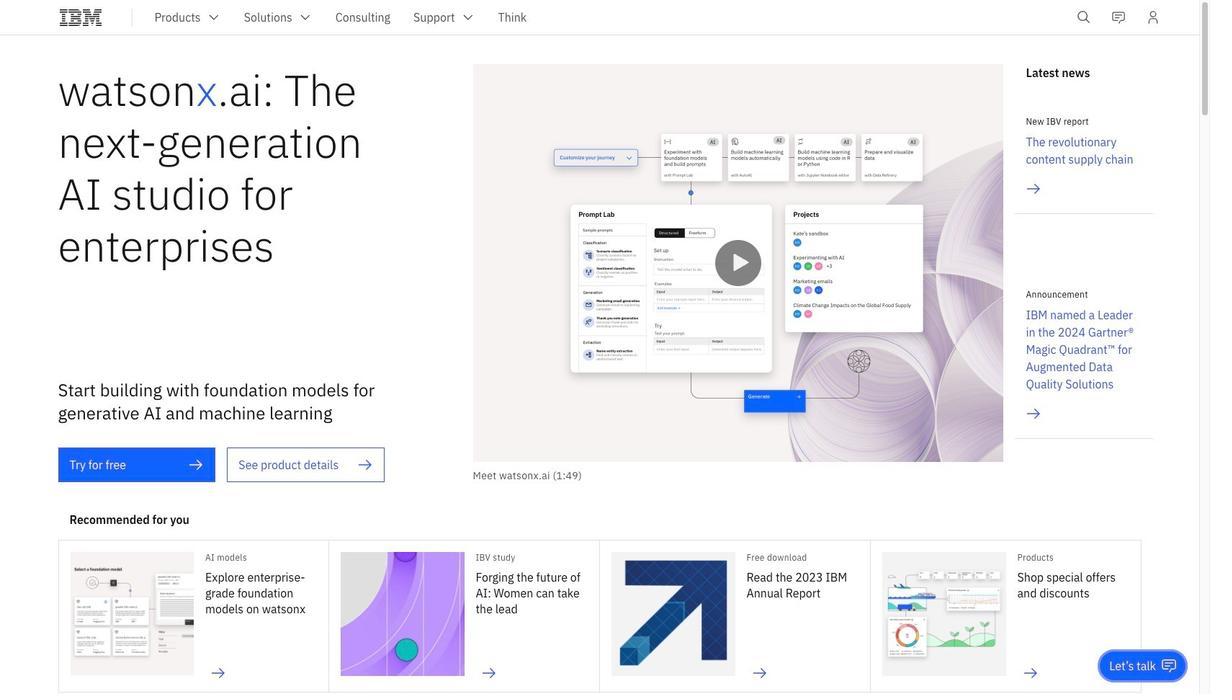 Task type: locate. For each thing, give the bounding box(es) containing it.
let's talk element
[[1110, 658, 1157, 674]]



